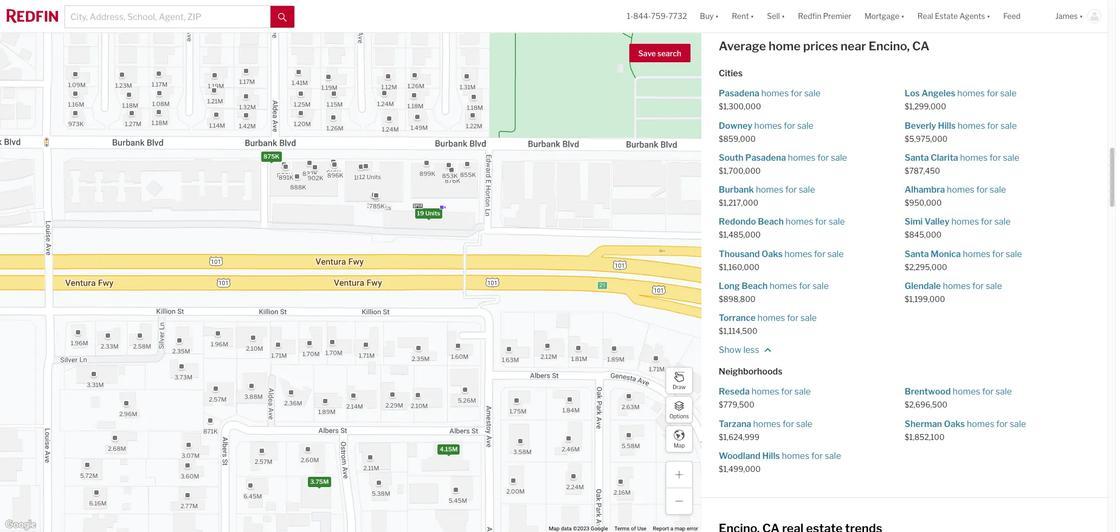Task type: describe. For each thing, give the bounding box(es) containing it.
google
[[591, 526, 608, 532]]

ca
[[912, 39, 930, 53]]

homes inside burbank homes for sale $1,217,000
[[756, 185, 783, 195]]

units for 19 units
[[425, 210, 440, 217]]

1 horizontal spatial 1.19m
[[321, 84, 337, 91]]

alhambra homes for sale $950,000
[[905, 185, 1006, 208]]

homes inside "beverly hills homes for sale $5,975,000"
[[958, 121, 985, 131]]

896k
[[327, 172, 343, 179]]

2.12m
[[541, 354, 557, 361]]

1.63m
[[502, 357, 519, 364]]

long beach homes for sale $898,800
[[719, 281, 829, 304]]

1.12m
[[381, 83, 397, 91]]

891k
[[279, 174, 294, 181]]

woodland hills homes for sale $1,499,000
[[719, 451, 841, 474]]

sale inside santa monica homes for sale $2,295,000
[[1006, 249, 1022, 259]]

hills for beverly hills
[[938, 121, 956, 131]]

for inside pasadena homes for sale $1,300,000
[[791, 89, 802, 99]]

1.75m
[[510, 408, 526, 416]]

homes inside redondo beach homes for sale $1,485,000
[[786, 217, 813, 227]]

alhambra
[[905, 185, 945, 195]]

0 vertical spatial 1.26m
[[407, 83, 424, 90]]

redfin
[[798, 12, 821, 21]]

for inside alhambra homes for sale $950,000
[[976, 185, 988, 195]]

l
[[743, 345, 745, 356]]

18
[[354, 174, 361, 182]]

real estate agents ▾ link
[[918, 0, 990, 33]]

glendale
[[905, 281, 941, 292]]

6.16m
[[89, 500, 107, 508]]

0 vertical spatial 2.10m
[[246, 345, 263, 353]]

2 horizontal spatial 1.71m
[[649, 366, 665, 373]]

south
[[719, 153, 744, 163]]

buy ▾
[[700, 12, 719, 21]]

▾ for james ▾
[[1080, 12, 1083, 21]]

for inside thousand oaks homes for sale $1,160,000
[[814, 249, 826, 259]]

woodland
[[719, 451, 761, 462]]

valley
[[925, 217, 950, 227]]

1.18m up 1.49m
[[407, 103, 424, 110]]

downey homes for sale $859,000
[[719, 121, 814, 143]]

units for 3 units
[[372, 202, 387, 210]]

ess
[[745, 345, 759, 356]]

glendale homes for sale $1,199,000
[[905, 281, 1002, 304]]

torrance homes for sale $1,114,500
[[719, 313, 817, 336]]

prices
[[803, 39, 838, 53]]

map data ©2023 google
[[549, 526, 608, 532]]

12
[[359, 174, 365, 181]]

sale inside los angeles homes for sale $1,299,000
[[1000, 89, 1017, 99]]

1 horizontal spatial 2.57m
[[255, 459, 272, 466]]

los
[[905, 89, 920, 99]]

6.45m
[[244, 493, 262, 501]]

$2,295,000
[[905, 263, 947, 272]]

855k
[[460, 171, 476, 179]]

sale inside redondo beach homes for sale $1,485,000
[[829, 217, 845, 227]]

for inside sherman oaks homes for sale $1,852,100
[[996, 419, 1008, 430]]

$1,624,999
[[719, 433, 760, 442]]

rent ▾
[[732, 12, 754, 21]]

neighborhoods
[[719, 367, 783, 377]]

monica
[[931, 249, 961, 259]]

data
[[561, 526, 572, 532]]

919k
[[326, 169, 341, 176]]

sale inside long beach homes for sale $898,800
[[812, 281, 829, 292]]

sale inside brentwood homes for sale $2,696,500
[[996, 387, 1012, 398]]

$1,199,000
[[905, 295, 945, 304]]

1 vertical spatial 1.24m
[[382, 126, 399, 133]]

1.15m
[[327, 101, 343, 108]]

2.24m
[[566, 484, 584, 491]]

1 horizontal spatial 1.17m
[[239, 78, 255, 86]]

for inside redondo beach homes for sale $1,485,000
[[815, 217, 827, 227]]

0 vertical spatial 1.24m
[[377, 100, 394, 108]]

for inside reseda homes for sale $779,500
[[781, 387, 793, 398]]

$845,000
[[905, 231, 942, 240]]

premier
[[823, 12, 852, 21]]

1 vertical spatial 1.89m
[[318, 409, 335, 416]]

homes inside woodland hills homes for sale $1,499,000
[[782, 451, 809, 462]]

pasadena inside pasadena homes for sale $1,300,000
[[719, 89, 759, 99]]

draw button
[[666, 368, 693, 395]]

3
[[367, 202, 371, 210]]

▾ inside real estate agents ▾ link
[[987, 12, 990, 21]]

options button
[[666, 397, 693, 424]]

1.49m
[[411, 124, 428, 132]]

homes inside santa monica homes for sale $2,295,000
[[963, 249, 990, 259]]

map button
[[666, 426, 693, 453]]

for inside long beach homes for sale $898,800
[[799, 281, 811, 292]]

1.31m
[[460, 84, 476, 91]]

feed button
[[997, 0, 1049, 33]]

homes inside glendale homes for sale $1,199,000
[[943, 281, 970, 292]]

11
[[370, 204, 375, 212]]

1.16m
[[68, 101, 84, 108]]

$5,975,000
[[905, 134, 948, 143]]

▾ for buy ▾
[[715, 12, 719, 21]]

cities
[[719, 69, 743, 79]]

homes inside torrance homes for sale $1,114,500
[[758, 313, 785, 324]]

sherman
[[905, 419, 942, 430]]

homes inside thousand oaks homes for sale $1,160,000
[[785, 249, 812, 259]]

save search
[[638, 49, 681, 58]]

reseda homes for sale $779,500
[[719, 387, 811, 410]]

sale inside reseda homes for sale $779,500
[[795, 387, 811, 398]]

units for 18 units
[[362, 174, 377, 182]]

homes inside downey homes for sale $859,000
[[754, 121, 782, 131]]

$1,217,000
[[719, 198, 758, 208]]

sale inside woodland hills homes for sale $1,499,000
[[825, 451, 841, 462]]

2.33m
[[101, 343, 119, 351]]

0 horizontal spatial 1.19m
[[208, 83, 224, 90]]

3.73m
[[174, 374, 192, 382]]

0 horizontal spatial 1.26m
[[326, 124, 343, 132]]

for inside los angeles homes for sale $1,299,000
[[987, 89, 998, 99]]

real estate agents ▾ button
[[911, 0, 997, 33]]

1.84m
[[562, 407, 580, 415]]

1-844-759-7732
[[627, 12, 687, 21]]

1.25m
[[294, 101, 311, 108]]

save search button
[[629, 44, 691, 62]]

downey
[[719, 121, 752, 131]]

thousand oaks homes for sale $1,160,000
[[719, 249, 844, 272]]

for inside downey homes for sale $859,000
[[784, 121, 795, 131]]

0 vertical spatial 2.57m
[[209, 396, 227, 404]]

homes inside pasadena homes for sale $1,300,000
[[761, 89, 789, 99]]

sale inside "beverly hills homes for sale $5,975,000"
[[1001, 121, 1017, 131]]

homes inside 'simi valley homes for sale $845,000'
[[951, 217, 979, 227]]

for inside the tarzana homes for sale $1,624,999
[[783, 419, 794, 430]]

1 horizontal spatial 1.96m
[[211, 341, 228, 349]]

for inside "beverly hills homes for sale $5,975,000"
[[987, 121, 999, 131]]

1-844-759-7732 link
[[627, 12, 687, 21]]

2
[[367, 202, 371, 210]]

brentwood homes for sale $2,696,500
[[905, 387, 1012, 410]]

1.42m
[[239, 123, 256, 130]]

875k
[[263, 153, 279, 161]]

2.58m
[[133, 343, 151, 351]]

rent
[[732, 12, 749, 21]]

redfin premier button
[[792, 0, 858, 33]]

1 horizontal spatial 1.70m
[[325, 350, 342, 357]]

2.96m
[[119, 411, 137, 418]]

sale inside burbank homes for sale $1,217,000
[[799, 185, 815, 195]]

11 units
[[370, 204, 391, 212]]

2.16m
[[614, 489, 631, 497]]

units for 2 units
[[372, 202, 386, 210]]

for inside south pasadena homes for sale $1,700,000
[[817, 153, 829, 163]]

for inside 'simi valley homes for sale $845,000'
[[981, 217, 993, 227]]

beach for long beach
[[742, 281, 768, 292]]

1.22m
[[466, 123, 482, 130]]

real
[[918, 12, 933, 21]]

sale inside alhambra homes for sale $950,000
[[990, 185, 1006, 195]]

average
[[719, 39, 766, 53]]

1.81m
[[571, 355, 587, 363]]

rent ▾ button
[[732, 0, 754, 33]]



Task type: locate. For each thing, give the bounding box(es) containing it.
homes down reseda homes for sale $779,500
[[753, 419, 781, 430]]

$2,696,500
[[905, 401, 947, 410]]

City, Address, School, Agent, ZIP search field
[[65, 6, 270, 28]]

cities heading
[[719, 68, 1091, 80]]

map for map data ©2023 google
[[549, 526, 560, 532]]

homes inside santa clarita homes for sale $787,450
[[960, 153, 988, 163]]

mortgage ▾ button
[[858, 0, 911, 33]]

units for 12 units
[[367, 174, 381, 181]]

oaks inside thousand oaks homes for sale $1,160,000
[[762, 249, 783, 259]]

submit search image
[[278, 13, 287, 22]]

0 vertical spatial pasadena
[[719, 89, 759, 99]]

1 vertical spatial 1.26m
[[326, 124, 343, 132]]

mortgage ▾ button
[[865, 0, 905, 33]]

sale inside torrance homes for sale $1,114,500
[[800, 313, 817, 324]]

0 horizontal spatial map
[[549, 526, 560, 532]]

0 horizontal spatial 1.71m
[[271, 352, 287, 360]]

pasadena homes for sale $1,300,000
[[719, 89, 821, 111]]

1.08m
[[152, 100, 170, 108]]

▾ right sell
[[782, 12, 785, 21]]

0 vertical spatial beach
[[758, 217, 784, 227]]

terms
[[614, 526, 630, 532]]

reseda
[[719, 387, 750, 398]]

0 vertical spatial 1.89m
[[607, 356, 625, 364]]

homes inside reseda homes for sale $779,500
[[752, 387, 779, 398]]

0 horizontal spatial 1.89m
[[318, 409, 335, 416]]

sale inside santa clarita homes for sale $787,450
[[1003, 153, 1019, 163]]

6 ▾ from the left
[[1080, 12, 1083, 21]]

map left data
[[549, 526, 560, 532]]

santa for santa clarita
[[905, 153, 929, 163]]

1.71m left draw button
[[649, 366, 665, 373]]

2.36m
[[284, 400, 302, 408]]

0 horizontal spatial 1.96m
[[71, 340, 88, 348]]

1 horizontal spatial 1.89m
[[607, 356, 625, 364]]

1.18m
[[122, 102, 138, 109], [407, 103, 424, 110], [467, 104, 483, 112], [152, 119, 168, 127]]

oaks for sherman oaks
[[944, 419, 965, 430]]

3.31m
[[87, 382, 104, 389]]

1 horizontal spatial hills
[[938, 121, 956, 131]]

0 horizontal spatial 1.70m
[[303, 351, 320, 358]]

1 horizontal spatial oaks
[[944, 419, 965, 430]]

beach up $898,800
[[742, 281, 768, 292]]

2.35m left 1.60m
[[412, 356, 430, 363]]

0 horizontal spatial 2.10m
[[246, 345, 263, 353]]

1.20m
[[294, 120, 311, 128]]

south pasadena homes for sale $1,700,000
[[719, 153, 847, 176]]

beach down burbank homes for sale $1,217,000
[[758, 217, 784, 227]]

james
[[1055, 12, 1078, 21]]

▾ right the buy
[[715, 12, 719, 21]]

1 vertical spatial map
[[549, 526, 560, 532]]

0 horizontal spatial 1.17m
[[152, 81, 167, 88]]

real estate agents ▾
[[918, 12, 990, 21]]

clarita
[[931, 153, 958, 163]]

homes down brentwood homes for sale $2,696,500
[[967, 419, 994, 430]]

1.24m left 1.49m
[[382, 126, 399, 133]]

map for map
[[674, 443, 685, 449]]

3 ▾ from the left
[[782, 12, 785, 21]]

hills up $5,975,000
[[938, 121, 956, 131]]

2 santa from the top
[[905, 249, 929, 259]]

draw
[[673, 384, 686, 391]]

for inside brentwood homes for sale $2,696,500
[[982, 387, 994, 398]]

homes down burbank homes for sale $1,217,000
[[786, 217, 813, 227]]

19 units
[[417, 210, 440, 217]]

1.71m up 2.14m
[[359, 352, 375, 360]]

pasadena up $1,300,000
[[719, 89, 759, 99]]

santa inside santa monica homes for sale $2,295,000
[[905, 249, 929, 259]]

0 horizontal spatial 853k
[[277, 172, 293, 179]]

homes inside south pasadena homes for sale $1,700,000
[[788, 153, 816, 163]]

0 vertical spatial santa
[[905, 153, 929, 163]]

homes down the "neighborhoods"
[[752, 387, 779, 398]]

map region
[[0, 30, 774, 533]]

3.07m
[[181, 453, 200, 460]]

sale inside downey homes for sale $859,000
[[797, 121, 814, 131]]

1.09m
[[68, 81, 86, 89]]

homes inside the tarzana homes for sale $1,624,999
[[753, 419, 781, 430]]

beach inside long beach homes for sale $898,800
[[742, 281, 768, 292]]

0 vertical spatial map
[[674, 443, 685, 449]]

for
[[791, 89, 802, 99], [987, 89, 998, 99], [784, 121, 795, 131], [987, 121, 999, 131], [817, 153, 829, 163], [990, 153, 1001, 163], [785, 185, 797, 195], [976, 185, 988, 195], [815, 217, 827, 227], [981, 217, 993, 227], [814, 249, 826, 259], [992, 249, 1004, 259], [799, 281, 811, 292], [972, 281, 984, 292], [787, 313, 799, 324], [781, 387, 793, 398], [982, 387, 994, 398], [783, 419, 794, 430], [996, 419, 1008, 430], [811, 451, 823, 462]]

for inside woodland hills homes for sale $1,499,000
[[811, 451, 823, 462]]

▾ inside buy ▾ dropdown button
[[715, 12, 719, 21]]

buy ▾ button
[[693, 0, 725, 33]]

thousand
[[719, 249, 760, 259]]

1 vertical spatial oaks
[[944, 419, 965, 430]]

homes up sherman oaks homes for sale $1,852,100
[[953, 387, 980, 398]]

▾ right rent on the top right of the page
[[751, 12, 754, 21]]

0 horizontal spatial 2.35m
[[172, 348, 190, 356]]

$779,500
[[719, 401, 754, 410]]

2.57m up 871k
[[209, 396, 227, 404]]

for inside santa clarita homes for sale $787,450
[[990, 153, 1001, 163]]

876k
[[445, 177, 460, 185]]

sell ▾ button
[[767, 0, 785, 33]]

2.46m
[[562, 446, 580, 454]]

sale inside sherman oaks homes for sale $1,852,100
[[1010, 419, 1026, 430]]

▾ for mortgage ▾
[[901, 12, 905, 21]]

1 vertical spatial 2.10m
[[411, 403, 428, 410]]

0 horizontal spatial oaks
[[762, 249, 783, 259]]

oaks down brentwood homes for sale $2,696,500
[[944, 419, 965, 430]]

$1,300,000
[[719, 102, 761, 111]]

1 santa from the top
[[905, 153, 929, 163]]

©2023
[[573, 526, 589, 532]]

map inside button
[[674, 443, 685, 449]]

871k
[[203, 428, 218, 436]]

2.57m
[[209, 396, 227, 404], [255, 459, 272, 466]]

1 vertical spatial pasadena
[[745, 153, 786, 163]]

1 horizontal spatial map
[[674, 443, 685, 449]]

1.96m
[[71, 340, 88, 348], [211, 341, 228, 349]]

hills inside woodland hills homes for sale $1,499,000
[[762, 451, 780, 462]]

terms of use
[[614, 526, 646, 532]]

long
[[719, 281, 740, 292]]

5.26m
[[458, 397, 476, 405]]

1.18m up 1.27m
[[122, 102, 138, 109]]

homes down the tarzana homes for sale $1,624,999
[[782, 451, 809, 462]]

1.71m up 2.36m
[[271, 352, 287, 360]]

home
[[769, 39, 801, 53]]

1.89m
[[607, 356, 625, 364], [318, 409, 335, 416]]

feed
[[1003, 12, 1021, 21]]

homes inside long beach homes for sale $898,800
[[770, 281, 797, 292]]

▾ right agents
[[987, 12, 990, 21]]

homes down downey homes for sale $859,000
[[788, 153, 816, 163]]

1.24m
[[377, 100, 394, 108], [382, 126, 399, 133]]

2 ▾ from the left
[[751, 12, 754, 21]]

homes down los angeles homes for sale $1,299,000
[[958, 121, 985, 131]]

homes down long beach homes for sale $898,800
[[758, 313, 785, 324]]

sale
[[804, 89, 821, 99], [1000, 89, 1017, 99], [797, 121, 814, 131], [1001, 121, 1017, 131], [831, 153, 847, 163], [1003, 153, 1019, 163], [799, 185, 815, 195], [990, 185, 1006, 195], [829, 217, 845, 227], [994, 217, 1011, 227], [827, 249, 844, 259], [1006, 249, 1022, 259], [812, 281, 829, 292], [986, 281, 1002, 292], [800, 313, 817, 324], [795, 387, 811, 398], [996, 387, 1012, 398], [796, 419, 812, 430], [1010, 419, 1026, 430], [825, 451, 841, 462]]

▾ inside sell ▾ dropdown button
[[782, 12, 785, 21]]

neighborhoods heading
[[719, 367, 1091, 379]]

homes down pasadena homes for sale $1,300,000
[[754, 121, 782, 131]]

oaks down redondo beach homes for sale $1,485,000 on the right top
[[762, 249, 783, 259]]

1 horizontal spatial 1.26m
[[407, 83, 424, 90]]

1.17m up 1.08m
[[152, 81, 167, 88]]

1.24m down 1.12m
[[377, 100, 394, 108]]

853k up 888k
[[277, 172, 293, 179]]

pasadena
[[719, 89, 759, 99], [745, 153, 786, 163]]

$1,160,000
[[719, 263, 760, 272]]

1.18m down 1.08m
[[152, 119, 168, 127]]

1.26m right 1.12m
[[407, 83, 424, 90]]

▾ inside rent ▾ dropdown button
[[751, 12, 754, 21]]

▾ for rent ▾
[[751, 12, 754, 21]]

2.10m right 2.29m
[[411, 403, 428, 410]]

tarzana
[[719, 419, 751, 430]]

beverly hills homes for sale $5,975,000
[[905, 121, 1017, 143]]

redondo beach homes for sale $1,485,000
[[719, 217, 845, 240]]

report a map error
[[653, 526, 698, 532]]

4 ▾ from the left
[[901, 12, 905, 21]]

pasadena inside south pasadena homes for sale $1,700,000
[[745, 153, 786, 163]]

$859,000
[[719, 134, 756, 143]]

google image
[[3, 519, 38, 533]]

1.70m
[[325, 350, 342, 357], [303, 351, 320, 358]]

for inside torrance homes for sale $1,114,500
[[787, 313, 799, 324]]

hills inside "beverly hills homes for sale $5,975,000"
[[938, 121, 956, 131]]

0 vertical spatial hills
[[938, 121, 956, 131]]

a
[[670, 526, 673, 532]]

1.19m up 1.15m
[[321, 84, 337, 91]]

1-
[[627, 12, 633, 21]]

homes inside alhambra homes for sale $950,000
[[947, 185, 974, 195]]

buy ▾ button
[[700, 0, 719, 33]]

$1,114,500
[[719, 327, 758, 336]]

homes down alhambra homes for sale $950,000
[[951, 217, 979, 227]]

1 vertical spatial hills
[[762, 451, 780, 462]]

0 horizontal spatial 2.57m
[[209, 396, 227, 404]]

oaks
[[762, 249, 783, 259], [944, 419, 965, 430]]

santa for santa monica
[[905, 249, 929, 259]]

3.60m
[[181, 473, 199, 481]]

homes right angeles
[[957, 89, 985, 99]]

redfin premier
[[798, 12, 852, 21]]

2.35m
[[172, 348, 190, 356], [412, 356, 430, 363]]

1.71m
[[359, 352, 375, 360], [271, 352, 287, 360], [649, 366, 665, 373]]

santa up $787,450
[[905, 153, 929, 163]]

homes down redondo beach homes for sale $1,485,000 on the right top
[[785, 249, 812, 259]]

santa up $2,295,000
[[905, 249, 929, 259]]

beach for redondo beach
[[758, 217, 784, 227]]

1.19m
[[208, 83, 224, 90], [321, 84, 337, 91]]

hills
[[938, 121, 956, 131], [762, 451, 780, 462]]

▾ right mortgage
[[901, 12, 905, 21]]

1 vertical spatial beach
[[742, 281, 768, 292]]

$1,499,000
[[719, 465, 761, 474]]

899k
[[419, 170, 435, 178]]

1.89m right 1.81m at the right bottom of the page
[[607, 356, 625, 364]]

homes down "beverly hills homes for sale $5,975,000"
[[960, 153, 988, 163]]

1.18m up 1.22m
[[467, 104, 483, 112]]

1.26m down 1.15m
[[326, 124, 343, 132]]

1 vertical spatial santa
[[905, 249, 929, 259]]

1 horizontal spatial 2.10m
[[411, 403, 428, 410]]

2.10m
[[246, 345, 263, 353], [411, 403, 428, 410]]

show l ess
[[719, 345, 761, 356]]

0 horizontal spatial hills
[[762, 451, 780, 462]]

2.10m up 3.88m on the left of the page
[[246, 345, 263, 353]]

tarzana homes for sale $1,624,999
[[719, 419, 812, 442]]

5.58m
[[622, 443, 640, 450]]

hills for woodland hills
[[762, 451, 780, 462]]

for inside santa monica homes for sale $2,295,000
[[992, 249, 1004, 259]]

1.89m left 2.14m
[[318, 409, 335, 416]]

santa monica homes for sale $2,295,000
[[905, 249, 1022, 272]]

homes down santa monica homes for sale $2,295,000
[[943, 281, 970, 292]]

homes right monica
[[963, 249, 990, 259]]

for inside burbank homes for sale $1,217,000
[[785, 185, 797, 195]]

brentwood
[[905, 387, 951, 398]]

1 horizontal spatial 853k
[[442, 173, 458, 180]]

sell ▾
[[767, 12, 785, 21]]

hills down the tarzana homes for sale $1,624,999
[[762, 451, 780, 462]]

homes down santa clarita homes for sale $787,450
[[947, 185, 974, 195]]

1.17m up the 1.32m
[[239, 78, 255, 86]]

1 vertical spatial 2.57m
[[255, 459, 272, 466]]

oaks for thousand oaks
[[762, 249, 783, 259]]

2.63m
[[622, 404, 640, 411]]

for inside glendale homes for sale $1,199,000
[[972, 281, 984, 292]]

santa inside santa clarita homes for sale $787,450
[[905, 153, 929, 163]]

units
[[367, 174, 381, 181], [362, 174, 377, 182], [372, 202, 386, 210], [372, 202, 387, 210], [377, 204, 391, 212], [425, 210, 440, 217]]

homes inside sherman oaks homes for sale $1,852,100
[[967, 419, 994, 430]]

oaks inside sherman oaks homes for sale $1,852,100
[[944, 419, 965, 430]]

map down the options
[[674, 443, 685, 449]]

homes down thousand oaks homes for sale $1,160,000
[[770, 281, 797, 292]]

▾ inside mortgage ▾ dropdown button
[[901, 12, 905, 21]]

sell
[[767, 12, 780, 21]]

1 ▾ from the left
[[715, 12, 719, 21]]

2.57m up 6.45m
[[255, 459, 272, 466]]

james ▾
[[1055, 12, 1083, 21]]

2.35m up 3.73m
[[172, 348, 190, 356]]

homes down south pasadena homes for sale $1,700,000
[[756, 185, 783, 195]]

units for 11 units
[[377, 204, 391, 212]]

pasadena down downey homes for sale $859,000
[[745, 153, 786, 163]]

1 horizontal spatial 2.35m
[[412, 356, 430, 363]]

5 ▾ from the left
[[987, 12, 990, 21]]

sale inside thousand oaks homes for sale $1,160,000
[[827, 249, 844, 259]]

sale inside south pasadena homes for sale $1,700,000
[[831, 153, 847, 163]]

1 horizontal spatial 1.71m
[[359, 352, 375, 360]]

sale inside the tarzana homes for sale $1,624,999
[[796, 419, 812, 430]]

sale inside glendale homes for sale $1,199,000
[[986, 281, 1002, 292]]

sale inside pasadena homes for sale $1,300,000
[[804, 89, 821, 99]]

0 vertical spatial oaks
[[762, 249, 783, 259]]

homes inside los angeles homes for sale $1,299,000
[[957, 89, 985, 99]]

homes up downey homes for sale $859,000
[[761, 89, 789, 99]]

terms of use link
[[614, 526, 646, 532]]

▾ for sell ▾
[[782, 12, 785, 21]]

▾ right james
[[1080, 12, 1083, 21]]

sale inside 'simi valley homes for sale $845,000'
[[994, 217, 1011, 227]]

beach inside redondo beach homes for sale $1,485,000
[[758, 217, 784, 227]]

1.23m
[[115, 82, 132, 90]]

5.45m
[[449, 498, 467, 505]]

1.19m up 1.21m
[[208, 83, 224, 90]]

3.58m
[[513, 449, 532, 456]]

853k left the 855k
[[442, 173, 458, 180]]

rent ▾ button
[[725, 0, 761, 33]]

sherman oaks homes for sale $1,852,100
[[905, 419, 1026, 442]]

1.27m
[[125, 120, 141, 128]]

homes inside brentwood homes for sale $2,696,500
[[953, 387, 980, 398]]



Task type: vqa. For each thing, say whether or not it's contained in the screenshot.
Supply
no



